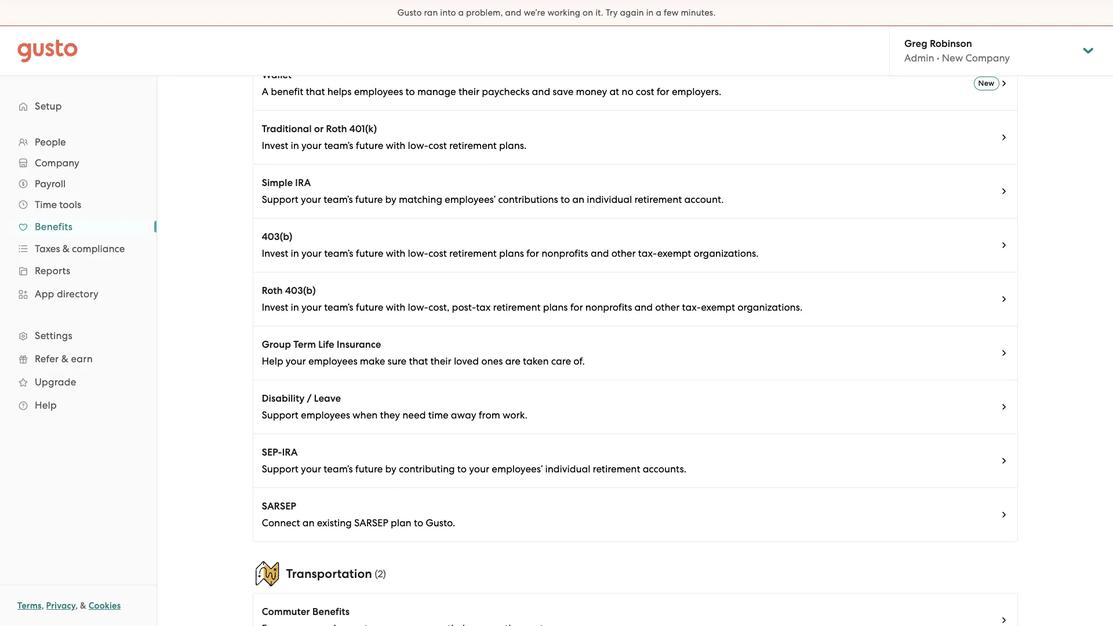 Task type: vqa. For each thing, say whether or not it's contained in the screenshot.
the bottommost nonprofits
yes



Task type: locate. For each thing, give the bounding box(es) containing it.
, left cookies button
[[75, 601, 78, 611]]

future for simple ira
[[355, 194, 383, 205]]

& for earn
[[61, 353, 68, 365]]

employees' down work.
[[492, 463, 543, 475]]

roth inside traditional or roth 401(k) invest in your team's future with low-cost retirement plans.
[[326, 123, 347, 135]]

0 horizontal spatial roth
[[262, 285, 283, 297]]

and inside the wallet a benefit that helps employees to manage their paychecks and save money at no cost for employers.
[[532, 86, 550, 97]]

existing
[[317, 517, 352, 529]]

opens in current tab image for invest
[[999, 295, 1008, 304]]

2 vertical spatial employees
[[301, 409, 350, 421]]

)
[[383, 568, 386, 580]]

plans inside roth 403(b) invest in your team's future with low-cost, post-tax retirement plans for nonprofits and other tax-exempt organizations.
[[543, 301, 568, 313]]

individual
[[587, 194, 632, 205], [545, 463, 590, 475]]

1 vertical spatial &
[[61, 353, 68, 365]]

0 vertical spatial company
[[965, 52, 1010, 64]]

earn
[[71, 353, 93, 365]]

team's inside 403(b) invest in your team's future with low-cost retirement plans for nonprofits and other tax-exempt organizations.
[[324, 248, 353, 259]]

0 horizontal spatial ,
[[42, 601, 44, 611]]

exempt inside 403(b) invest in your team's future with low-cost retirement plans for nonprofits and other tax-exempt organizations.
[[657, 248, 691, 259]]

2 vertical spatial cost
[[428, 248, 447, 259]]

1 vertical spatial opens in current tab image
[[999, 187, 1008, 196]]

for up roth 403(b) invest in your team's future with low-cost, post-tax retirement plans for nonprofits and other tax-exempt organizations.
[[526, 248, 539, 259]]

new inside list
[[978, 79, 995, 88]]

company down robinson on the right top of the page
[[965, 52, 1010, 64]]

on
[[583, 8, 593, 18]]

1 horizontal spatial ,
[[75, 601, 78, 611]]

benefits link
[[12, 216, 145, 237]]

taken
[[523, 355, 549, 367]]

to inside simple ira support your team's future by matching employees' contributions to an individual retirement account.
[[561, 194, 570, 205]]

/
[[307, 392, 312, 405]]

opens in current tab image
[[999, 133, 1008, 142], [999, 187, 1008, 196], [999, 402, 1008, 412]]

0 vertical spatial employees
[[354, 86, 403, 97]]

1 horizontal spatial sarsep
[[354, 517, 388, 529]]

1 horizontal spatial a
[[656, 8, 662, 18]]

403(b) inside 403(b) invest in your team's future with low-cost retirement plans for nonprofits and other tax-exempt organizations.
[[262, 231, 292, 243]]

ira inside simple ira support your team's future by matching employees' contributions to an individual retirement account.
[[295, 177, 311, 189]]

future inside simple ira support your team's future by matching employees' contributions to an individual retirement account.
[[355, 194, 383, 205]]

by inside simple ira support your team's future by matching employees' contributions to an individual retirement account.
[[385, 194, 396, 205]]

cookies button
[[89, 599, 121, 613]]

2 vertical spatial support
[[262, 463, 299, 475]]

0 horizontal spatial other
[[611, 248, 636, 259]]

1 vertical spatial cost
[[428, 140, 447, 151]]

other inside roth 403(b) invest in your team's future with low-cost, post-tax retirement plans for nonprofits and other tax-exempt organizations.
[[655, 301, 680, 313]]

0 vertical spatial that
[[306, 86, 325, 97]]

ira down disability at the bottom
[[282, 446, 298, 459]]

2 , from the left
[[75, 601, 78, 611]]

transportation ( 2 )
[[286, 566, 386, 581]]

retirement inside sep-ira support your team's future by contributing to your employees' individual retirement accounts.
[[593, 463, 640, 475]]

0 vertical spatial help
[[262, 355, 283, 367]]

their left loved
[[430, 355, 451, 367]]

employees'
[[445, 194, 496, 205], [492, 463, 543, 475]]

for up of.
[[570, 301, 583, 313]]

try
[[606, 8, 618, 18]]

2 by from the top
[[385, 463, 396, 475]]

0 vertical spatial an
[[572, 194, 584, 205]]

team's
[[324, 140, 353, 151], [324, 194, 353, 205], [324, 248, 353, 259], [324, 301, 353, 313], [324, 463, 353, 475]]

plans up roth 403(b) invest in your team's future with low-cost, post-tax retirement plans for nonprofits and other tax-exempt organizations.
[[499, 248, 524, 259]]

1 horizontal spatial for
[[570, 301, 583, 313]]

0 horizontal spatial an
[[302, 517, 314, 529]]

1 vertical spatial new
[[978, 79, 995, 88]]

retirement inside traditional or roth 401(k) invest in your team's future with low-cost retirement plans.
[[449, 140, 497, 151]]

exempt
[[657, 248, 691, 259], [701, 301, 735, 313]]

1 horizontal spatial other
[[655, 301, 680, 313]]

1 vertical spatial tax-
[[682, 301, 701, 313]]

3 with from the top
[[386, 301, 405, 313]]

0 vertical spatial ira
[[295, 177, 311, 189]]

by inside sep-ira support your team's future by contributing to your employees' individual retirement accounts.
[[385, 463, 396, 475]]

1 vertical spatial invest
[[262, 248, 288, 259]]

help
[[262, 355, 283, 367], [35, 399, 57, 411]]

0 vertical spatial other
[[611, 248, 636, 259]]

privacy
[[46, 601, 75, 611]]

1 vertical spatial help
[[35, 399, 57, 411]]

cookies
[[89, 601, 121, 611]]

commuter benefits button
[[253, 594, 1017, 626]]

employees inside disability / leave support employees when they need time away from work.
[[301, 409, 350, 421]]

benefits inside commuter benefits button
[[312, 606, 350, 618]]

1 horizontal spatial an
[[572, 194, 584, 205]]

robinson
[[930, 38, 972, 50]]

to left manage
[[406, 86, 415, 97]]

your inside group term life insurance help your employees make sure that their loved ones are taken care of.
[[286, 355, 306, 367]]

0 vertical spatial &
[[63, 243, 70, 255]]

taxes & compliance
[[35, 243, 125, 255]]

1 horizontal spatial company
[[965, 52, 1010, 64]]

help down group
[[262, 355, 283, 367]]

paychecks
[[482, 86, 530, 97]]

2 vertical spatial opens in current tab image
[[999, 402, 1008, 412]]

support inside simple ira support your team's future by matching employees' contributions to an individual retirement account.
[[262, 194, 299, 205]]

2 opens in current tab image from the top
[[999, 241, 1008, 250]]

retirement up post-
[[449, 248, 497, 259]]

0 horizontal spatial that
[[306, 86, 325, 97]]

3 invest from the top
[[262, 301, 288, 313]]

roth inside roth 403(b) invest in your team's future with low-cost, post-tax retirement plans for nonprofits and other tax-exempt organizations.
[[262, 285, 283, 297]]

0 vertical spatial opens in current tab image
[[999, 133, 1008, 142]]

,
[[42, 601, 44, 611], [75, 601, 78, 611]]

employees right helps
[[354, 86, 403, 97]]

payroll
[[35, 178, 66, 190]]

1 vertical spatial employees
[[308, 355, 357, 367]]

0 horizontal spatial their
[[430, 355, 451, 367]]

and
[[505, 8, 521, 18], [532, 86, 550, 97], [591, 248, 609, 259], [635, 301, 653, 313]]

retirement for sep-ira
[[593, 463, 640, 475]]

gusto
[[397, 8, 422, 18]]

2 vertical spatial with
[[386, 301, 405, 313]]

greg
[[904, 38, 927, 50]]

2 low- from the top
[[408, 248, 428, 259]]

0 vertical spatial organizations.
[[694, 248, 759, 259]]

support inside sep-ira support your team's future by contributing to your employees' individual retirement accounts.
[[262, 463, 299, 475]]

0 vertical spatial by
[[385, 194, 396, 205]]

3 opens in current tab image from the top
[[999, 402, 1008, 412]]

an left existing
[[302, 517, 314, 529]]

an right the contributions
[[572, 194, 584, 205]]

support down simple at the left of the page
[[262, 194, 299, 205]]

retirement for roth 403(b)
[[493, 301, 541, 313]]

0 vertical spatial low-
[[408, 140, 428, 151]]

opens in current tab image for an
[[999, 510, 1008, 519]]

taxes & compliance button
[[12, 238, 145, 259]]

invest inside traditional or roth 401(k) invest in your team's future with low-cost retirement plans.
[[262, 140, 288, 151]]

0 horizontal spatial for
[[526, 248, 539, 259]]

group term life insurance help your employees make sure that their loved ones are taken care of.
[[262, 339, 585, 367]]

plans up care
[[543, 301, 568, 313]]

1 horizontal spatial help
[[262, 355, 283, 367]]

employees
[[354, 86, 403, 97], [308, 355, 357, 367], [301, 409, 350, 421]]

1 vertical spatial company
[[35, 157, 79, 169]]

401(k)
[[349, 123, 377, 135]]

tax
[[476, 301, 491, 313]]

list
[[252, 0, 1018, 5], [252, 56, 1018, 542], [0, 132, 157, 417]]

an
[[572, 194, 584, 205], [302, 517, 314, 529]]

0 horizontal spatial plans
[[499, 248, 524, 259]]

opens in current tab image for traditional or roth 401(k)
[[999, 133, 1008, 142]]

0 vertical spatial nonprofits
[[542, 248, 588, 259]]

0 vertical spatial employees'
[[445, 194, 496, 205]]

0 vertical spatial benefits
[[35, 221, 73, 232]]

roth up group
[[262, 285, 283, 297]]

ira inside sep-ira support your team's future by contributing to your employees' individual retirement accounts.
[[282, 446, 298, 459]]

1 support from the top
[[262, 194, 299, 205]]

1 vertical spatial support
[[262, 409, 299, 421]]

0 horizontal spatial benefits
[[35, 221, 73, 232]]

4 opens in current tab image from the top
[[999, 348, 1008, 358]]

1 horizontal spatial exempt
[[701, 301, 735, 313]]

5 opens in current tab image from the top
[[999, 456, 1008, 466]]

from
[[479, 409, 500, 421]]

1 opens in current tab image from the top
[[999, 133, 1008, 142]]

& inside dropdown button
[[63, 243, 70, 255]]

2 vertical spatial for
[[570, 301, 583, 313]]

&
[[63, 243, 70, 255], [61, 353, 68, 365], [80, 601, 86, 611]]

in inside roth 403(b) invest in your team's future with low-cost, post-tax retirement plans for nonprofits and other tax-exempt organizations.
[[291, 301, 299, 313]]

gusto ran into a problem, and we're working on it. try again in a few minutes.
[[397, 8, 716, 18]]

for
[[657, 86, 669, 97], [526, 248, 539, 259], [570, 301, 583, 313]]

exempt inside roth 403(b) invest in your team's future with low-cost, post-tax retirement plans for nonprofits and other tax-exempt organizations.
[[701, 301, 735, 313]]

0 vertical spatial support
[[262, 194, 299, 205]]

connect
[[262, 517, 300, 529]]

time
[[428, 409, 449, 421]]

team's inside sep-ira support your team's future by contributing to your employees' individual retirement accounts.
[[324, 463, 353, 475]]

0 vertical spatial cost
[[636, 86, 654, 97]]

upgrade link
[[12, 372, 145, 392]]

0 vertical spatial sarsep
[[262, 500, 296, 512]]

a
[[458, 8, 464, 18], [656, 8, 662, 18]]

retirement for traditional or roth 401(k)
[[449, 140, 497, 151]]

individual inside simple ira support your team's future by matching employees' contributions to an individual retirement account.
[[587, 194, 632, 205]]

2 opens in current tab image from the top
[[999, 187, 1008, 196]]

0 horizontal spatial new
[[942, 52, 963, 64]]

1 horizontal spatial new
[[978, 79, 995, 88]]

to right contributing
[[457, 463, 467, 475]]

need
[[402, 409, 426, 421]]

for left the employers.
[[657, 86, 669, 97]]

away
[[451, 409, 476, 421]]

by left matching
[[385, 194, 396, 205]]

future
[[356, 140, 383, 151], [355, 194, 383, 205], [356, 248, 383, 259], [356, 301, 383, 313], [355, 463, 383, 475]]

403(b) inside roth 403(b) invest in your team's future with low-cost, post-tax retirement plans for nonprofits and other tax-exempt organizations.
[[285, 285, 316, 297]]

403(b) down simple at the left of the page
[[262, 231, 292, 243]]

employees inside the wallet a benefit that helps employees to manage their paychecks and save money at no cost for employers.
[[354, 86, 403, 97]]

terms , privacy , & cookies
[[17, 601, 121, 611]]

ran
[[424, 8, 438, 18]]

1 horizontal spatial plans
[[543, 301, 568, 313]]

and inside roth 403(b) invest in your team's future with low-cost, post-tax retirement plans for nonprofits and other tax-exempt organizations.
[[635, 301, 653, 313]]

0 vertical spatial exempt
[[657, 248, 691, 259]]

3 low- from the top
[[408, 301, 428, 313]]

plans.
[[499, 140, 527, 151]]

1 vertical spatial exempt
[[701, 301, 735, 313]]

their right manage
[[459, 86, 479, 97]]

1 with from the top
[[386, 140, 405, 151]]

cost inside the wallet a benefit that helps employees to manage their paychecks and save money at no cost for employers.
[[636, 86, 654, 97]]

1 vertical spatial sarsep
[[354, 517, 388, 529]]

0 vertical spatial with
[[386, 140, 405, 151]]

plans
[[499, 248, 524, 259], [543, 301, 568, 313]]

low- down matching
[[408, 248, 428, 259]]

team's inside simple ira support your team's future by matching employees' contributions to an individual retirement account.
[[324, 194, 353, 205]]

1 vertical spatial roth
[[262, 285, 283, 297]]

7 opens in current tab image from the top
[[999, 616, 1008, 625]]

transportation
[[286, 566, 372, 581]]

& left earn
[[61, 353, 68, 365]]

that right sure
[[409, 355, 428, 367]]

1 vertical spatial benefits
[[312, 606, 350, 618]]

opens in current tab image for support
[[999, 456, 1008, 466]]

0 horizontal spatial sarsep
[[262, 500, 296, 512]]

2 vertical spatial invest
[[262, 301, 288, 313]]

your
[[301, 140, 322, 151], [301, 194, 321, 205], [301, 248, 322, 259], [301, 301, 322, 313], [286, 355, 306, 367], [301, 463, 321, 475], [469, 463, 489, 475]]

roth right or
[[326, 123, 347, 135]]

1 vertical spatial other
[[655, 301, 680, 313]]

employees down leave in the bottom left of the page
[[301, 409, 350, 421]]

2 with from the top
[[386, 248, 405, 259]]

people
[[35, 136, 66, 148]]

1 vertical spatial an
[[302, 517, 314, 529]]

a left few
[[656, 8, 662, 18]]

commuter
[[262, 606, 310, 618]]

0 vertical spatial plans
[[499, 248, 524, 259]]

life
[[318, 339, 334, 351]]

1 vertical spatial plans
[[543, 301, 568, 313]]

403(b)
[[262, 231, 292, 243], [285, 285, 316, 297]]

support down sep-
[[262, 463, 299, 475]]

help down upgrade
[[35, 399, 57, 411]]

retirement inside roth 403(b) invest in your team's future with low-cost, post-tax retirement plans for nonprofits and other tax-exempt organizations.
[[493, 301, 541, 313]]

future inside traditional or roth 401(k) invest in your team's future with low-cost retirement plans.
[[356, 140, 383, 151]]

ira right simple at the left of the page
[[295, 177, 311, 189]]

commuter benefits
[[262, 606, 350, 618]]

in
[[646, 8, 654, 18], [291, 140, 299, 151], [291, 248, 299, 259], [291, 301, 299, 313]]

retirement left account. on the top right of the page
[[634, 194, 682, 205]]

again
[[620, 8, 644, 18]]

roth
[[326, 123, 347, 135], [262, 285, 283, 297]]

1 horizontal spatial roth
[[326, 123, 347, 135]]

support down disability at the bottom
[[262, 409, 299, 421]]

retirement inside 403(b) invest in your team's future with low-cost retirement plans for nonprofits and other tax-exempt organizations.
[[449, 248, 497, 259]]

1 vertical spatial by
[[385, 463, 396, 475]]

company down people
[[35, 157, 79, 169]]

new down greg robinson admin • new company
[[978, 79, 995, 88]]

sarsep left plan
[[354, 517, 388, 529]]

employees' right matching
[[445, 194, 496, 205]]

& right taxes
[[63, 243, 70, 255]]

team's inside traditional or roth 401(k) invest in your team's future with low-cost retirement plans.
[[324, 140, 353, 151]]

1 vertical spatial individual
[[545, 463, 590, 475]]

app directory
[[35, 288, 99, 300]]

cost up cost,
[[428, 248, 447, 259]]

for inside roth 403(b) invest in your team's future with low-cost, post-tax retirement plans for nonprofits and other tax-exempt organizations.
[[570, 301, 583, 313]]

their inside the wallet a benefit that helps employees to manage their paychecks and save money at no cost for employers.
[[459, 86, 479, 97]]

a
[[262, 86, 268, 97]]

1 low- from the top
[[408, 140, 428, 151]]

admin
[[904, 52, 934, 64]]

account.
[[684, 194, 724, 205]]

1 by from the top
[[385, 194, 396, 205]]

0 horizontal spatial help
[[35, 399, 57, 411]]

matching
[[399, 194, 442, 205]]

working
[[548, 8, 580, 18]]

403(b) up term
[[285, 285, 316, 297]]

0 vertical spatial tax-
[[638, 248, 657, 259]]

company inside "dropdown button"
[[35, 157, 79, 169]]

1 vertical spatial nonprofits
[[585, 301, 632, 313]]

0 vertical spatial for
[[657, 86, 669, 97]]

cost right no
[[636, 86, 654, 97]]

wallet a benefit that helps employees to manage their paychecks and save money at no cost for employers.
[[262, 69, 721, 97]]

0 horizontal spatial company
[[35, 157, 79, 169]]

a right into
[[458, 8, 464, 18]]

directory
[[57, 288, 99, 300]]

, left 'privacy' link
[[42, 601, 44, 611]]

2 invest from the top
[[262, 248, 288, 259]]

for inside the wallet a benefit that helps employees to manage their paychecks and save money at no cost for employers.
[[657, 86, 669, 97]]

1 vertical spatial with
[[386, 248, 405, 259]]

1 horizontal spatial tax-
[[682, 301, 701, 313]]

(
[[375, 568, 378, 580]]

2 horizontal spatial for
[[657, 86, 669, 97]]

0 vertical spatial new
[[942, 52, 963, 64]]

retirement right tax
[[493, 301, 541, 313]]

1 vertical spatial organizations.
[[738, 301, 803, 313]]

contributions
[[498, 194, 558, 205]]

0 horizontal spatial tax-
[[638, 248, 657, 259]]

to inside the wallet a benefit that helps employees to manage their paychecks and save money at no cost for employers.
[[406, 86, 415, 97]]

2 vertical spatial low-
[[408, 301, 428, 313]]

post-
[[452, 301, 476, 313]]

to right the contributions
[[561, 194, 570, 205]]

to inside sep-ira support your team's future by contributing to your employees' individual retirement accounts.
[[457, 463, 467, 475]]

by left contributing
[[385, 463, 396, 475]]

gusto.
[[426, 517, 455, 529]]

1 vertical spatial employees'
[[492, 463, 543, 475]]

future inside 403(b) invest in your team's future with low-cost retirement plans for nonprofits and other tax-exempt organizations.
[[356, 248, 383, 259]]

ira for sep-ira
[[282, 446, 298, 459]]

1 invest from the top
[[262, 140, 288, 151]]

invest inside roth 403(b) invest in your team's future with low-cost, post-tax retirement plans for nonprofits and other tax-exempt organizations.
[[262, 301, 288, 313]]

3 opens in current tab image from the top
[[999, 295, 1008, 304]]

to inside sarsep connect an existing sarsep plan to gusto.
[[414, 517, 423, 529]]

low- up matching
[[408, 140, 428, 151]]

1 vertical spatial 403(b)
[[285, 285, 316, 297]]

3 support from the top
[[262, 463, 299, 475]]

your inside roth 403(b) invest in your team's future with low-cost, post-tax retirement plans for nonprofits and other tax-exempt organizations.
[[301, 301, 322, 313]]

sarsep
[[262, 500, 296, 512], [354, 517, 388, 529]]

opens in current tab image
[[999, 79, 1008, 88], [999, 241, 1008, 250], [999, 295, 1008, 304], [999, 348, 1008, 358], [999, 456, 1008, 466], [999, 510, 1008, 519], [999, 616, 1008, 625]]

an inside simple ira support your team's future by matching employees' contributions to an individual retirement account.
[[572, 194, 584, 205]]

organizations. inside 403(b) invest in your team's future with low-cost retirement plans for nonprofits and other tax-exempt organizations.
[[694, 248, 759, 259]]

& left cookies
[[80, 601, 86, 611]]

2 support from the top
[[262, 409, 299, 421]]

disability
[[262, 392, 305, 405]]

retirement left plans.
[[449, 140, 497, 151]]

few
[[664, 8, 679, 18]]

1 horizontal spatial their
[[459, 86, 479, 97]]

compliance
[[72, 243, 125, 255]]

1 vertical spatial low-
[[408, 248, 428, 259]]

1 vertical spatial for
[[526, 248, 539, 259]]

new down robinson on the right top of the page
[[942, 52, 963, 64]]

no
[[622, 86, 633, 97]]

employees down life
[[308, 355, 357, 367]]

benefits down time tools
[[35, 221, 73, 232]]

0 vertical spatial individual
[[587, 194, 632, 205]]

1 horizontal spatial that
[[409, 355, 428, 367]]

0 vertical spatial invest
[[262, 140, 288, 151]]

low- up group term life insurance help your employees make sure that their loved ones are taken care of.
[[408, 301, 428, 313]]

retirement left accounts.
[[593, 463, 640, 475]]

list containing people
[[0, 132, 157, 417]]

6 opens in current tab image from the top
[[999, 510, 1008, 519]]

opens in current tab image for life
[[999, 348, 1008, 358]]

1 horizontal spatial benefits
[[312, 606, 350, 618]]

terms link
[[17, 601, 42, 611]]

minutes.
[[681, 8, 716, 18]]

benefits down transportation
[[312, 606, 350, 618]]

0 vertical spatial roth
[[326, 123, 347, 135]]

other inside 403(b) invest in your team's future with low-cost retirement plans for nonprofits and other tax-exempt organizations.
[[611, 248, 636, 259]]

future inside sep-ira support your team's future by contributing to your employees' individual retirement accounts.
[[355, 463, 383, 475]]

that left helps
[[306, 86, 325, 97]]

to right plan
[[414, 517, 423, 529]]

1 vertical spatial their
[[430, 355, 451, 367]]

cost down manage
[[428, 140, 447, 151]]

employers.
[[672, 86, 721, 97]]

1 vertical spatial ira
[[282, 446, 298, 459]]

sarsep up connect
[[262, 500, 296, 512]]

in inside traditional or roth 401(k) invest in your team's future with low-cost retirement plans.
[[291, 140, 299, 151]]

taxes
[[35, 243, 60, 255]]

cost inside 403(b) invest in your team's future with low-cost retirement plans for nonprofits and other tax-exempt organizations.
[[428, 248, 447, 259]]

1 vertical spatial that
[[409, 355, 428, 367]]

0 vertical spatial their
[[459, 86, 479, 97]]

0 horizontal spatial exempt
[[657, 248, 691, 259]]

0 horizontal spatial a
[[458, 8, 464, 18]]

0 vertical spatial 403(b)
[[262, 231, 292, 243]]

home image
[[17, 39, 78, 62]]



Task type: describe. For each thing, give the bounding box(es) containing it.
employees' inside sep-ira support your team's future by contributing to your employees' individual retirement accounts.
[[492, 463, 543, 475]]

simple
[[262, 177, 293, 189]]

cost,
[[428, 301, 450, 313]]

individual inside sep-ira support your team's future by contributing to your employees' individual retirement accounts.
[[545, 463, 590, 475]]

2
[[378, 568, 383, 580]]

for inside 403(b) invest in your team's future with low-cost retirement plans for nonprofits and other tax-exempt organizations.
[[526, 248, 539, 259]]

low- inside 403(b) invest in your team's future with low-cost retirement plans for nonprofits and other tax-exempt organizations.
[[408, 248, 428, 259]]

low- inside roth 403(b) invest in your team's future with low-cost, post-tax retirement plans for nonprofits and other tax-exempt organizations.
[[408, 301, 428, 313]]

new inside greg robinson admin • new company
[[942, 52, 963, 64]]

team's for 403(b)
[[324, 248, 353, 259]]

greg robinson admin • new company
[[904, 38, 1010, 64]]

money
[[576, 86, 607, 97]]

work.
[[503, 409, 527, 421]]

settings
[[35, 330, 72, 341]]

company inside greg robinson admin • new company
[[965, 52, 1010, 64]]

time tools button
[[12, 194, 145, 215]]

that inside the wallet a benefit that helps employees to manage their paychecks and save money at no cost for employers.
[[306, 86, 325, 97]]

refer
[[35, 353, 59, 365]]

help inside "gusto navigation" element
[[35, 399, 57, 411]]

support for simple
[[262, 194, 299, 205]]

refer & earn
[[35, 353, 93, 365]]

tax- inside 403(b) invest in your team's future with low-cost retirement plans for nonprofits and other tax-exempt organizations.
[[638, 248, 657, 259]]

opens in current tab image for simple ira
[[999, 187, 1008, 196]]

an inside sarsep connect an existing sarsep plan to gusto.
[[302, 517, 314, 529]]

simple ira support your team's future by matching employees' contributions to an individual retirement account.
[[262, 177, 724, 205]]

help link
[[12, 395, 145, 416]]

employees' inside simple ira support your team's future by matching employees' contributions to an individual retirement account.
[[445, 194, 496, 205]]

group
[[262, 339, 291, 351]]

2 a from the left
[[656, 8, 662, 18]]

retirement inside simple ira support your team's future by matching employees' contributions to an individual retirement account.
[[634, 194, 682, 205]]

opens in current tab image inside commuter benefits button
[[999, 616, 1008, 625]]

plan
[[391, 517, 411, 529]]

gusto navigation element
[[0, 76, 157, 435]]

their inside group term life insurance help your employees make sure that their loved ones are taken care of.
[[430, 355, 451, 367]]

terms
[[17, 601, 42, 611]]

team's inside roth 403(b) invest in your team's future with low-cost, post-tax retirement plans for nonprofits and other tax-exempt organizations.
[[324, 301, 353, 313]]

term
[[293, 339, 316, 351]]

with inside roth 403(b) invest in your team's future with low-cost, post-tax retirement plans for nonprofits and other tax-exempt organizations.
[[386, 301, 405, 313]]

disability / leave support employees when they need time away from work.
[[262, 392, 527, 421]]

1 a from the left
[[458, 8, 464, 18]]

app directory link
[[12, 283, 145, 304]]

future inside roth 403(b) invest in your team's future with low-cost, post-tax retirement plans for nonprofits and other tax-exempt organizations.
[[356, 301, 383, 313]]

setup link
[[12, 96, 145, 117]]

manage
[[417, 86, 456, 97]]

accounts.
[[643, 463, 686, 475]]

with inside traditional or roth 401(k) invest in your team's future with low-cost retirement plans.
[[386, 140, 405, 151]]

company button
[[12, 152, 145, 173]]

ira for simple ira
[[295, 177, 311, 189]]

ones
[[481, 355, 503, 367]]

in inside 403(b) invest in your team's future with low-cost retirement plans for nonprofits and other tax-exempt organizations.
[[291, 248, 299, 259]]

sarsep connect an existing sarsep plan to gusto.
[[262, 500, 455, 529]]

we're
[[524, 8, 545, 18]]

organizations. inside roth 403(b) invest in your team's future with low-cost, post-tax retirement plans for nonprofits and other tax-exempt organizations.
[[738, 301, 803, 313]]

make
[[360, 355, 385, 367]]

reports link
[[12, 260, 145, 281]]

nonprofits inside roth 403(b) invest in your team's future with low-cost, post-tax retirement plans for nonprofits and other tax-exempt organizations.
[[585, 301, 632, 313]]

& for compliance
[[63, 243, 70, 255]]

problem,
[[466, 8, 503, 18]]

nonprofits inside 403(b) invest in your team's future with low-cost retirement plans for nonprofits and other tax-exempt organizations.
[[542, 248, 588, 259]]

sep-
[[262, 446, 282, 459]]

1 , from the left
[[42, 601, 44, 611]]

when
[[352, 409, 378, 421]]

low- inside traditional or roth 401(k) invest in your team's future with low-cost retirement plans.
[[408, 140, 428, 151]]

tax- inside roth 403(b) invest in your team's future with low-cost, post-tax retirement plans for nonprofits and other tax-exempt organizations.
[[682, 301, 701, 313]]

your inside traditional or roth 401(k) invest in your team's future with low-cost retirement plans.
[[301, 140, 322, 151]]

team's for simple ira
[[324, 194, 353, 205]]

roth 403(b) invest in your team's future with low-cost, post-tax retirement plans for nonprofits and other tax-exempt organizations.
[[262, 285, 803, 313]]

contributing
[[399, 463, 455, 475]]

by for sep-ira
[[385, 463, 396, 475]]

opens in current tab image for disability / leave
[[999, 402, 1008, 412]]

helps
[[327, 86, 352, 97]]

•
[[937, 52, 940, 64]]

benefits inside benefits link
[[35, 221, 73, 232]]

settings link
[[12, 325, 145, 346]]

that inside group term life insurance help your employees make sure that their loved ones are taken care of.
[[409, 355, 428, 367]]

your inside 403(b) invest in your team's future with low-cost retirement plans for nonprofits and other tax-exempt organizations.
[[301, 248, 322, 259]]

of.
[[574, 355, 585, 367]]

your inside simple ira support your team's future by matching employees' contributions to an individual retirement account.
[[301, 194, 321, 205]]

help inside group term life insurance help your employees make sure that their loved ones are taken care of.
[[262, 355, 283, 367]]

team's for sep-ira
[[324, 463, 353, 475]]

2 vertical spatial &
[[80, 601, 86, 611]]

care
[[551, 355, 571, 367]]

payroll button
[[12, 173, 145, 194]]

support inside disability / leave support employees when they need time away from work.
[[262, 409, 299, 421]]

future for 403(b)
[[356, 248, 383, 259]]

1 opens in current tab image from the top
[[999, 79, 1008, 88]]

and inside 403(b) invest in your team's future with low-cost retirement plans for nonprofits and other tax-exempt organizations.
[[591, 248, 609, 259]]

with inside 403(b) invest in your team's future with low-cost retirement plans for nonprofits and other tax-exempt organizations.
[[386, 248, 405, 259]]

future for sep-ira
[[355, 463, 383, 475]]

employees inside group term life insurance help your employees make sure that their loved ones are taken care of.
[[308, 355, 357, 367]]

privacy link
[[46, 601, 75, 611]]

upgrade
[[35, 376, 76, 388]]

at
[[610, 86, 619, 97]]

list containing wallet
[[252, 56, 1018, 542]]

setup
[[35, 100, 62, 112]]

cost inside traditional or roth 401(k) invest in your team's future with low-cost retirement plans.
[[428, 140, 447, 151]]

support for sep-
[[262, 463, 299, 475]]

refer & earn link
[[12, 348, 145, 369]]

wallet
[[262, 69, 292, 81]]

into
[[440, 8, 456, 18]]

are
[[505, 355, 520, 367]]

sure
[[388, 355, 407, 367]]

benefit
[[271, 86, 303, 97]]

traditional
[[262, 123, 312, 135]]

time
[[35, 199, 57, 210]]

insurance
[[337, 339, 381, 351]]

or
[[314, 123, 324, 135]]

invest inside 403(b) invest in your team's future with low-cost retirement plans for nonprofits and other tax-exempt organizations.
[[262, 248, 288, 259]]

by for simple ira
[[385, 194, 396, 205]]

plans inside 403(b) invest in your team's future with low-cost retirement plans for nonprofits and other tax-exempt organizations.
[[499, 248, 524, 259]]

they
[[380, 409, 400, 421]]

it.
[[595, 8, 603, 18]]

opens in current tab image for in
[[999, 241, 1008, 250]]

403(b) invest in your team's future with low-cost retirement plans for nonprofits and other tax-exempt organizations.
[[262, 231, 759, 259]]

leave
[[314, 392, 341, 405]]



